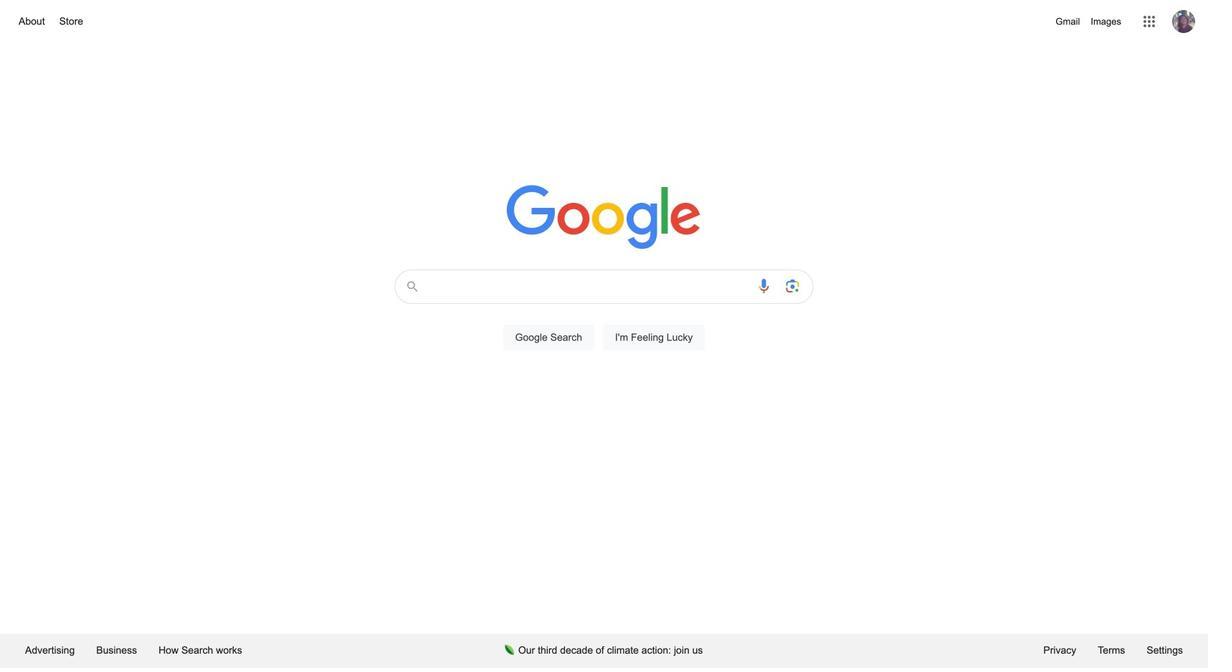 Task type: describe. For each thing, give the bounding box(es) containing it.
search by image image
[[784, 278, 801, 295]]



Task type: locate. For each thing, give the bounding box(es) containing it.
search by voice image
[[756, 278, 773, 295]]

google image
[[507, 185, 702, 251]]

None search field
[[14, 265, 1194, 367]]



Task type: vqa. For each thing, say whether or not it's contained in the screenshot.
search field
yes



